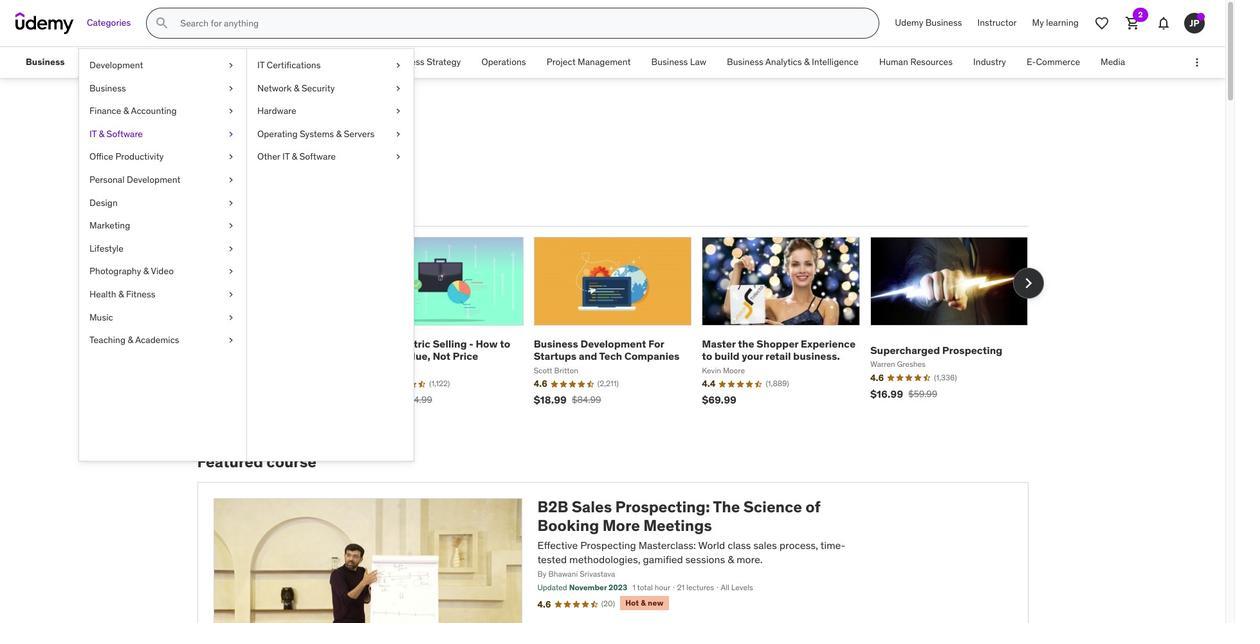 Task type: describe. For each thing, give the bounding box(es) containing it.
1 horizontal spatial business link
[[79, 77, 247, 100]]

jp
[[1190, 17, 1200, 29]]

health & fitness link
[[79, 283, 247, 306]]

instructor
[[978, 17, 1017, 28]]

1 vertical spatial courses
[[197, 164, 257, 184]]

on
[[387, 350, 399, 363]]

personal
[[89, 174, 125, 185]]

marketing link
[[79, 214, 247, 237]]

development for business
[[581, 337, 647, 350]]

network
[[257, 82, 292, 94]]

personal development link
[[79, 169, 247, 192]]

learning
[[1047, 17, 1080, 28]]

& right health
[[118, 288, 124, 300]]

xsmall image for network & security
[[393, 82, 404, 95]]

0 horizontal spatial business link
[[15, 47, 75, 78]]

you have alerts image
[[1198, 13, 1206, 21]]

xsmall image for finance & accounting
[[226, 105, 236, 118]]

master the shopper experience to build your retail business. link
[[703, 337, 856, 363]]

human
[[880, 56, 909, 68]]

tech
[[600, 350, 623, 363]]

it inside other it & software link
[[283, 151, 290, 162]]

teaching & academics
[[89, 334, 179, 346]]

project
[[547, 56, 576, 68]]

& up courses to get you started at the top left
[[292, 151, 297, 162]]

business inside "link"
[[926, 17, 963, 28]]

health & fitness
[[89, 288, 156, 300]]

software inside it & software link
[[107, 128, 143, 140]]

business left the arrow pointing to subcategory menu links icon
[[26, 56, 65, 68]]

wishlist image
[[1095, 15, 1110, 31]]

fitness
[[126, 288, 156, 300]]

certifications
[[267, 59, 321, 71]]

business inside business development for startups and tech companies
[[534, 337, 579, 350]]

& right analytics
[[805, 56, 810, 68]]

(20)
[[602, 599, 616, 608]]

0 horizontal spatial to
[[261, 164, 276, 184]]

2 link
[[1118, 8, 1149, 39]]

my learning link
[[1025, 8, 1087, 39]]

e-commerce
[[1027, 56, 1081, 68]]

sales
[[754, 539, 778, 551]]

carousel element
[[197, 237, 1044, 422]]

science
[[744, 497, 803, 517]]

udemy business link
[[888, 8, 970, 39]]

e-commerce link
[[1017, 47, 1091, 78]]

communication link
[[178, 47, 262, 78]]

design link
[[79, 192, 247, 214]]

retail
[[766, 350, 792, 363]]

& up office
[[99, 128, 104, 140]]

class
[[728, 539, 751, 551]]

business inside "link"
[[652, 56, 688, 68]]

value centric selling - how to sell on value, not price
[[366, 337, 511, 363]]

instructor link
[[970, 8, 1025, 39]]

0 vertical spatial courses
[[255, 108, 339, 135]]

gamified
[[643, 553, 683, 566]]

next image
[[1019, 273, 1039, 293]]

business left the strategy
[[388, 56, 425, 68]]

it & software
[[89, 128, 143, 140]]

more.
[[737, 553, 763, 566]]

jp link
[[1180, 8, 1211, 39]]

0 vertical spatial development
[[89, 59, 143, 71]]

law
[[691, 56, 707, 68]]

accounting
[[131, 105, 177, 117]]

video
[[151, 265, 174, 277]]

business development for startups and tech companies
[[534, 337, 680, 363]]

xsmall image for other it & software
[[393, 151, 404, 163]]

it for it & software
[[89, 128, 97, 140]]

network & security link
[[247, 77, 414, 100]]

it certifications link
[[247, 54, 414, 77]]

resources
[[911, 56, 953, 68]]

academics
[[135, 334, 179, 346]]

by
[[538, 569, 547, 579]]

most popular
[[200, 203, 265, 216]]

business analytics & intelligence link
[[717, 47, 870, 78]]

& inside "b2b sales prospecting: the science of booking more meetings effective prospecting masterclass: world class sales process, time- tested methodologies, gamified sessions & more. by bhawani srivastava"
[[728, 553, 735, 566]]

prospecting inside carousel element
[[943, 344, 1003, 356]]

price
[[453, 350, 478, 363]]

not
[[433, 350, 451, 363]]

security
[[302, 82, 335, 94]]

featured course
[[197, 452, 317, 472]]

business up finance
[[89, 82, 126, 94]]

supercharged
[[871, 344, 941, 356]]

notifications image
[[1157, 15, 1172, 31]]

xsmall image for design
[[226, 197, 236, 209]]

it certifications
[[257, 59, 321, 71]]

sales courses
[[197, 108, 339, 135]]

categories
[[87, 17, 131, 28]]

communication
[[188, 56, 251, 68]]

business law link
[[642, 47, 717, 78]]

xsmall image for it certifications
[[393, 59, 404, 72]]

startups
[[534, 350, 577, 363]]

analytics
[[766, 56, 802, 68]]

meetings
[[644, 516, 713, 536]]

build
[[715, 350, 740, 363]]

1
[[633, 583, 636, 592]]

of
[[806, 497, 821, 517]]

lectures
[[687, 583, 715, 592]]

lifestyle link
[[79, 237, 247, 260]]

for
[[649, 337, 665, 350]]

sell
[[366, 350, 384, 363]]

operating systems & servers link
[[247, 123, 414, 146]]

music
[[89, 311, 113, 323]]

started
[[338, 164, 391, 184]]

xsmall image for office productivity
[[226, 151, 236, 163]]

updated
[[538, 583, 568, 592]]

personal development
[[89, 174, 181, 185]]

time-
[[821, 539, 846, 551]]

november
[[570, 583, 607, 592]]

xsmall image for lifestyle
[[226, 243, 236, 255]]



Task type: locate. For each thing, give the bounding box(es) containing it.
0 horizontal spatial it
[[89, 128, 97, 140]]

it inside it & software link
[[89, 128, 97, 140]]

more subcategory menu links image
[[1192, 56, 1204, 69]]

xsmall image for teaching & academics
[[226, 334, 236, 347]]

xsmall image for photography & video
[[226, 265, 236, 278]]

software inside other it & software link
[[300, 151, 336, 162]]

e-
[[1027, 56, 1037, 68]]

xsmall image for health & fitness
[[226, 288, 236, 301]]

xsmall image inside 'it certifications' link
[[393, 59, 404, 72]]

centric
[[395, 337, 431, 350]]

21 lectures
[[677, 583, 715, 592]]

it right other
[[283, 151, 290, 162]]

xsmall image for marketing
[[226, 220, 236, 232]]

to left build
[[703, 350, 713, 363]]

2 vertical spatial development
[[581, 337, 647, 350]]

& left servers
[[336, 128, 342, 140]]

& down class
[[728, 553, 735, 566]]

it & software link
[[79, 123, 247, 146]]

music link
[[79, 306, 247, 329]]

xsmall image inside photography & video link
[[226, 265, 236, 278]]

2023
[[609, 583, 628, 592]]

my learning
[[1033, 17, 1080, 28]]

business strategy link
[[378, 47, 472, 78]]

companies
[[625, 350, 680, 363]]

process,
[[780, 539, 819, 551]]

to right how
[[500, 337, 511, 350]]

to
[[261, 164, 276, 184], [500, 337, 511, 350], [703, 350, 713, 363]]

office productivity link
[[79, 146, 247, 169]]

featured
[[197, 452, 263, 472]]

xsmall image inside personal development link
[[226, 174, 236, 186]]

business.
[[794, 350, 841, 363]]

hot
[[626, 598, 639, 608]]

1 vertical spatial prospecting
[[581, 539, 637, 551]]

xsmall image inside office productivity link
[[226, 151, 236, 163]]

& right finance
[[123, 105, 129, 117]]

value
[[366, 337, 392, 350]]

xsmall image for personal development
[[226, 174, 236, 186]]

0 horizontal spatial sales
[[197, 108, 251, 135]]

2 horizontal spatial it
[[283, 151, 290, 162]]

lifestyle
[[89, 243, 124, 254]]

shopping cart with 2 items image
[[1126, 15, 1141, 31]]

xsmall image inside marketing link
[[226, 220, 236, 232]]

0 horizontal spatial management
[[272, 56, 325, 68]]

supercharged prospecting link
[[871, 344, 1003, 356]]

health
[[89, 288, 116, 300]]

to inside the master the shopper experience to build your retail business.
[[703, 350, 713, 363]]

1 vertical spatial it
[[89, 128, 97, 140]]

xsmall image inside health & fitness link
[[226, 288, 236, 301]]

udemy business
[[896, 17, 963, 28]]

and
[[579, 350, 598, 363]]

1 horizontal spatial it
[[257, 59, 265, 71]]

industry
[[974, 56, 1007, 68]]

business left and
[[534, 337, 579, 350]]

sales right b2b
[[572, 497, 612, 517]]

operating
[[257, 128, 298, 140]]

to down other
[[261, 164, 276, 184]]

supercharged prospecting
[[871, 344, 1003, 356]]

xsmall image for business
[[226, 82, 236, 95]]

office
[[89, 151, 113, 162]]

most
[[200, 203, 224, 216]]

teaching & academics link
[[79, 329, 247, 352]]

business left law
[[652, 56, 688, 68]]

1 vertical spatial software
[[300, 151, 336, 162]]

tested
[[538, 553, 567, 566]]

booking
[[538, 516, 600, 536]]

categories button
[[79, 8, 139, 39]]

xsmall image inside hardware link
[[393, 105, 404, 118]]

1 management from the left
[[272, 56, 325, 68]]

most popular button
[[197, 194, 267, 225]]

shopper
[[757, 337, 799, 350]]

sales inside "b2b sales prospecting: the science of booking more meetings effective prospecting masterclass: world class sales process, time- tested methodologies, gamified sessions & more. by bhawani srivastava"
[[572, 497, 612, 517]]

the
[[713, 497, 741, 517]]

udemy
[[896, 17, 924, 28]]

b2b sales prospecting: the science of booking more meetings effective prospecting masterclass: world class sales process, time- tested methodologies, gamified sessions & more. by bhawani srivastava
[[538, 497, 846, 579]]

you
[[308, 164, 334, 184]]

xsmall image for hardware
[[393, 105, 404, 118]]

2 vertical spatial it
[[283, 151, 290, 162]]

project management
[[547, 56, 631, 68]]

media link
[[1091, 47, 1136, 78]]

courses to get you started
[[197, 164, 391, 184]]

it
[[257, 59, 265, 71], [89, 128, 97, 140], [283, 151, 290, 162]]

Search for anything text field
[[178, 12, 864, 34]]

&
[[805, 56, 810, 68], [294, 82, 300, 94], [123, 105, 129, 117], [99, 128, 104, 140], [336, 128, 342, 140], [292, 151, 297, 162], [143, 265, 149, 277], [118, 288, 124, 300], [128, 334, 133, 346], [728, 553, 735, 566], [641, 598, 646, 608]]

xsmall image inside design link
[[226, 197, 236, 209]]

management inside 'link'
[[578, 56, 631, 68]]

xsmall image for it & software
[[226, 128, 236, 141]]

xsmall image for music
[[226, 311, 236, 324]]

media
[[1102, 56, 1126, 68]]

it up office
[[89, 128, 97, 140]]

development inside business development for startups and tech companies
[[581, 337, 647, 350]]

all levels
[[721, 583, 754, 592]]

xsmall image inside network & security link
[[393, 82, 404, 95]]

other
[[257, 151, 280, 162]]

1 horizontal spatial software
[[300, 151, 336, 162]]

& left video
[[143, 265, 149, 277]]

1 vertical spatial development
[[127, 174, 181, 185]]

management right the project
[[578, 56, 631, 68]]

xsmall image inside other it & software link
[[393, 151, 404, 163]]

new
[[648, 598, 664, 608]]

& left security
[[294, 82, 300, 94]]

other it & software link
[[247, 146, 414, 169]]

business link down udemy image
[[15, 47, 75, 78]]

2
[[1139, 10, 1144, 19]]

1 horizontal spatial sales
[[572, 497, 612, 517]]

it for it certifications
[[257, 59, 265, 71]]

xsmall image for operating systems & servers
[[393, 128, 404, 141]]

total
[[638, 583, 653, 592]]

xsmall image inside operating systems & servers link
[[393, 128, 404, 141]]

1 horizontal spatial prospecting
[[943, 344, 1003, 356]]

1 horizontal spatial to
[[500, 337, 511, 350]]

selling
[[433, 337, 467, 350]]

& right hot
[[641, 598, 646, 608]]

1 horizontal spatial management
[[578, 56, 631, 68]]

it up network
[[257, 59, 265, 71]]

2 horizontal spatial to
[[703, 350, 713, 363]]

xsmall image inside music "link"
[[226, 311, 236, 324]]

strategy
[[427, 56, 461, 68]]

software up "you"
[[300, 151, 336, 162]]

1 vertical spatial sales
[[572, 497, 612, 517]]

business law
[[652, 56, 707, 68]]

2 management from the left
[[578, 56, 631, 68]]

bhawani
[[549, 569, 578, 579]]

hardware link
[[247, 100, 414, 123]]

0 horizontal spatial prospecting
[[581, 539, 637, 551]]

photography & video
[[89, 265, 174, 277]]

xsmall image
[[226, 59, 236, 72], [226, 82, 236, 95], [226, 105, 236, 118], [393, 105, 404, 118], [393, 128, 404, 141], [226, 243, 236, 255], [226, 265, 236, 278], [226, 288, 236, 301], [226, 311, 236, 324]]

to inside value centric selling - how to sell on value, not price
[[500, 337, 511, 350]]

business strategy
[[388, 56, 461, 68]]

entrepreneurship
[[97, 56, 167, 68]]

prospecting inside "b2b sales prospecting: the science of booking more meetings effective prospecting masterclass: world class sales process, time- tested methodologies, gamified sessions & more. by bhawani srivastava"
[[581, 539, 637, 551]]

servers
[[344, 128, 375, 140]]

xsmall image inside the lifestyle link
[[226, 243, 236, 255]]

udemy image
[[15, 12, 74, 34]]

4.6
[[538, 599, 551, 610]]

xsmall image inside "finance & accounting" link
[[226, 105, 236, 118]]

xsmall image inside development link
[[226, 59, 236, 72]]

arrow pointing to subcategory menu links image
[[75, 47, 87, 78]]

0 vertical spatial software
[[107, 128, 143, 140]]

sales left hardware
[[197, 108, 251, 135]]

intelligence
[[812, 56, 859, 68]]

xsmall image inside teaching & academics link
[[226, 334, 236, 347]]

business analytics & intelligence
[[727, 56, 859, 68]]

it inside 'it certifications' link
[[257, 59, 265, 71]]

submit search image
[[155, 15, 170, 31]]

hot & new
[[626, 598, 664, 608]]

business link up accounting
[[79, 77, 247, 100]]

methodologies,
[[570, 553, 641, 566]]

operations link
[[472, 47, 537, 78]]

hour
[[655, 583, 671, 592]]

masterclass:
[[639, 539, 697, 551]]

xsmall image for development
[[226, 59, 236, 72]]

experience
[[801, 337, 856, 350]]

software up office productivity
[[107, 128, 143, 140]]

design
[[89, 197, 118, 208]]

development for personal
[[127, 174, 181, 185]]

sessions
[[686, 553, 726, 566]]

xsmall image
[[393, 59, 404, 72], [393, 82, 404, 95], [226, 128, 236, 141], [226, 151, 236, 163], [393, 151, 404, 163], [226, 174, 236, 186], [226, 197, 236, 209], [226, 220, 236, 232], [226, 334, 236, 347]]

management up network & security
[[272, 56, 325, 68]]

0 vertical spatial sales
[[197, 108, 251, 135]]

course
[[267, 452, 317, 472]]

project management link
[[537, 47, 642, 78]]

the
[[739, 337, 755, 350]]

& right teaching
[[128, 334, 133, 346]]

business left analytics
[[727, 56, 764, 68]]

business right udemy
[[926, 17, 963, 28]]

0 vertical spatial it
[[257, 59, 265, 71]]

popular
[[227, 203, 265, 216]]

finance & accounting
[[89, 105, 177, 117]]

0 vertical spatial prospecting
[[943, 344, 1003, 356]]

prospecting:
[[616, 497, 710, 517]]

finance & accounting link
[[79, 100, 247, 123]]

value centric selling - how to sell on value, not price link
[[366, 337, 511, 363]]

0 horizontal spatial software
[[107, 128, 143, 140]]

xsmall image inside it & software link
[[226, 128, 236, 141]]

systems
[[300, 128, 334, 140]]



Task type: vqa. For each thing, say whether or not it's contained in the screenshot.
since on the left
no



